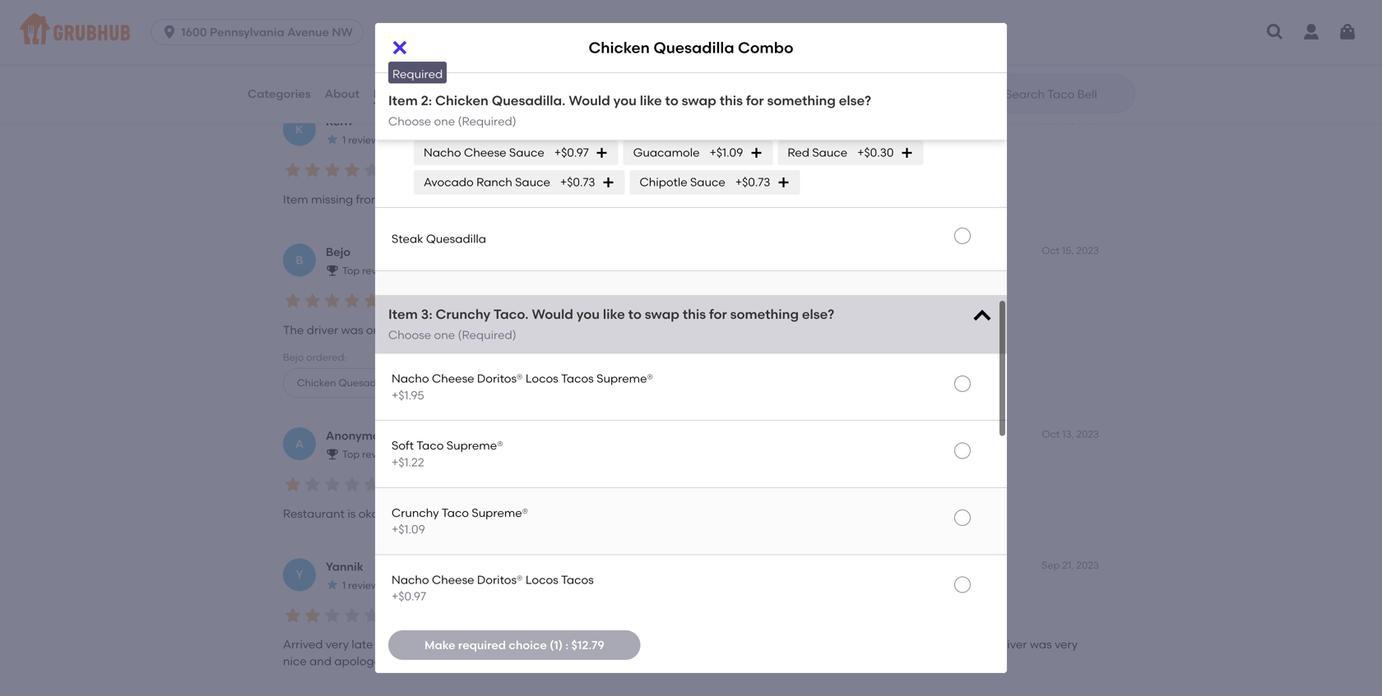 Task type: locate. For each thing, give the bounding box(es) containing it.
choose down 3:
[[388, 328, 431, 342]]

1 review for yannik
[[342, 580, 379, 592]]

this for item 2: chicken quesadilla. would you like to swap this for something else?
[[720, 93, 743, 109]]

supreme® right diner
[[447, 439, 503, 453]]

trophy icon image right b
[[326, 264, 339, 277]]

very
[[326, 638, 349, 652], [1055, 638, 1078, 652]]

to inside sauces choose up to 7 (optional)
[[477, 85, 488, 99]]

very right driver
[[1055, 638, 1078, 652]]

1
[[342, 134, 346, 146], [342, 580, 346, 592]]

2 2023 from the top
[[1076, 245, 1099, 257]]

4 2023 from the top
[[1076, 560, 1099, 572]]

0 vertical spatial driver
[[307, 323, 338, 337]]

bejo ordered:
[[283, 37, 347, 49], [283, 352, 347, 364]]

2:
[[421, 93, 432, 109]]

bejo for 2nd chicken quesadilla combo button from the bottom of the page
[[283, 37, 304, 49]]

1 oct 15, 2023 from the top
[[1042, 114, 1099, 126]]

cheese down great in the top left of the page
[[432, 372, 474, 386]]

make required choice (1) : $12.79
[[425, 639, 604, 653]]

bejo down all
[[283, 37, 304, 49]]

driver inside arrived very late because driver broke down and couldn't get a replacement to pick up the food. i had to pick it myself from him. driver was very nice and apologetic.
[[427, 638, 459, 652]]

1 review down yannik
[[342, 580, 379, 592]]

was
[[300, 9, 322, 23], [341, 323, 363, 337], [1030, 638, 1052, 652]]

crunchy right 'okay,'
[[392, 506, 439, 520]]

broke
[[461, 638, 493, 652]]

steak quesadilla button
[[375, 208, 1007, 271]]

one inside item 2: chicken quesadilla. would you like to swap this for something else? choose one (required)
[[434, 114, 455, 128]]

0 vertical spatial item
[[388, 93, 418, 109]]

2023 for the driver was on time and great customer service
[[1076, 245, 1099, 257]]

1 vertical spatial was
[[341, 323, 363, 337]]

trophy icon image
[[326, 264, 339, 277], [326, 448, 339, 461]]

2 bejo ordered: from the top
[[283, 352, 347, 364]]

0 horizontal spatial and
[[309, 655, 332, 669]]

quesadilla for 2nd chicken quesadilla combo button from the bottom of the page
[[339, 62, 390, 74]]

supreme® for soft taco supreme®
[[447, 439, 503, 453]]

except
[[357, 9, 395, 23]]

yannik
[[326, 560, 364, 574]]

bejo ordered: down the good
[[283, 37, 347, 49]]

crunchy taco supreme® +$1.09
[[392, 506, 528, 537]]

0 horizontal spatial this
[[683, 306, 706, 322]]

2 vertical spatial supreme®
[[472, 506, 528, 520]]

was left on
[[341, 323, 363, 337]]

1 top from the top
[[342, 265, 360, 277]]

you right taco.
[[577, 306, 600, 322]]

(required) for chicken
[[458, 114, 516, 128]]

else? inside item 2: chicken quesadilla. would you like to swap this for something else? choose one (required)
[[839, 93, 871, 109]]

you up guacamole
[[614, 93, 637, 109]]

doritos® up down at the left bottom of the page
[[477, 573, 523, 587]]

missing
[[311, 192, 353, 206]]

nacho inside nacho cheese doritos® locos tacos supreme® +$1.95
[[392, 372, 429, 386]]

1 vertical spatial top
[[342, 449, 360, 461]]

1 vertical spatial chicken quesadilla combo button
[[283, 369, 459, 398]]

0 horizontal spatial svg image
[[390, 38, 410, 58]]

+$0.97
[[554, 146, 589, 160], [392, 590, 426, 604]]

to
[[477, 85, 488, 99], [665, 93, 679, 109], [628, 306, 642, 322], [524, 507, 535, 521], [610, 507, 621, 521], [709, 638, 721, 652], [850, 638, 862, 652]]

couldn't
[[555, 638, 600, 652]]

1 for yannik
[[342, 580, 346, 592]]

1 vertical spatial you
[[577, 306, 600, 322]]

1 vertical spatial +$1.09
[[392, 523, 425, 537]]

review for yannik
[[348, 580, 379, 592]]

like
[[640, 93, 662, 109], [603, 306, 625, 322]]

nacho down spicy
[[424, 146, 461, 160]]

nacho up +$1.95
[[392, 372, 429, 386]]

3 2023 from the top
[[1076, 429, 1099, 441]]

top right b
[[342, 265, 360, 277]]

time right on
[[383, 323, 408, 337]]

2 oct from the top
[[1042, 245, 1060, 257]]

be
[[538, 507, 552, 521]]

from left him.
[[939, 638, 965, 652]]

2 locos from the top
[[526, 573, 559, 587]]

for inside item 3: crunchy taco. would you like to swap this for something else? choose one (required)
[[709, 306, 727, 322]]

2023
[[1076, 114, 1099, 126], [1076, 245, 1099, 257], [1076, 429, 1099, 441], [1076, 560, 1099, 572]]

1 vertical spatial for
[[709, 306, 727, 322]]

0 vertical spatial tacos
[[561, 372, 594, 386]]

locos down "be"
[[526, 573, 559, 587]]

0 horizontal spatial the
[[398, 9, 416, 23]]

taco
[[417, 439, 444, 453], [442, 506, 469, 520]]

taco inside crunchy taco supreme® +$1.09
[[442, 506, 469, 520]]

supreme®
[[597, 372, 653, 386], [447, 439, 503, 453], [472, 506, 528, 520]]

chicken up about
[[297, 62, 336, 74]]

0 horizontal spatial up
[[460, 85, 474, 99]]

reviewer
[[362, 265, 403, 277], [362, 449, 403, 461]]

something for item 3: crunchy taco. would you like to swap this for something else?
[[730, 306, 799, 322]]

bejo ordered: down the
[[283, 352, 347, 364]]

1 vertical spatial nacho
[[392, 372, 429, 386]]

+$1.09 up 'chipotle sauce'
[[710, 146, 743, 160]]

steak quesadilla
[[392, 232, 486, 246]]

supreme® inside nacho cheese doritos® locos tacos supreme® +$1.95
[[597, 372, 653, 386]]

0 vertical spatial 1
[[342, 134, 346, 146]]

1 very from the left
[[326, 638, 349, 652]]

cheese for nacho cheese sauce
[[464, 146, 507, 160]]

would right quesadilla.
[[569, 93, 610, 109]]

you inside item 2: chicken quesadilla. would you like to swap this for something else? choose one (required)
[[614, 93, 637, 109]]

the right the except on the top
[[398, 9, 416, 23]]

1 vertical spatial like
[[603, 306, 625, 322]]

crunchy inside crunchy taco supreme® +$1.09
[[392, 506, 439, 520]]

one left customer
[[434, 328, 455, 342]]

1600 pennsylvania avenue nw
[[181, 25, 353, 39]]

1 horizontal spatial the
[[767, 638, 785, 652]]

2 15, from the top
[[1062, 245, 1074, 257]]

2 vertical spatial oct
[[1042, 429, 1060, 441]]

service
[[525, 323, 564, 337]]

tacos inside nacho cheese doritos® locos tacos supreme® +$1.95
[[561, 372, 594, 386]]

0 horizontal spatial for
[[709, 306, 727, 322]]

svg image inside 1600 pennsylvania avenue nw button
[[161, 24, 178, 40]]

ranch
[[457, 116, 493, 130], [476, 175, 512, 189]]

crunchy up great in the top left of the page
[[436, 306, 491, 322]]

sauces choose up to 7 (optional)
[[414, 68, 557, 99]]

for
[[746, 93, 764, 109], [709, 306, 727, 322]]

reviews
[[374, 87, 419, 101]]

would up service on the top of page
[[532, 306, 573, 322]]

2 trophy icon image from the top
[[326, 448, 339, 461]]

item 2: chicken quesadilla. would you like to swap this for something else? choose one (required)
[[388, 93, 871, 128]]

1 vertical spatial swap
[[645, 306, 680, 322]]

nacho cheese doritos® locos tacos supreme® +$1.95
[[392, 372, 653, 403]]

locos inside nacho cheese doritos® locos tacos +$0.97
[[526, 573, 559, 587]]

chipotle
[[640, 175, 688, 189]]

0 vertical spatial would
[[569, 93, 610, 109]]

2 vertical spatial item
[[388, 306, 418, 322]]

top reviewer for anonymous diner
[[342, 449, 403, 461]]

oct 15, 2023 for the driver was on time and great customer service
[[1042, 245, 1099, 257]]

1 vertical spatial bejo
[[326, 245, 351, 259]]

pick left it
[[864, 638, 888, 652]]

the left the food.
[[767, 638, 785, 652]]

1 for kerri
[[342, 134, 346, 146]]

2 vertical spatial and
[[309, 655, 332, 669]]

one for chicken
[[434, 114, 455, 128]]

1 reviewer from the top
[[362, 265, 403, 277]]

1 top reviewer from the top
[[342, 265, 403, 277]]

up left 7
[[460, 85, 474, 99]]

choose inside item 2: chicken quesadilla. would you like to swap this for something else? choose one (required)
[[388, 114, 431, 128]]

was up avenue at the top left of page
[[300, 9, 322, 23]]

one for crunchy
[[434, 328, 455, 342]]

15,
[[1062, 114, 1074, 126], [1062, 245, 1074, 257]]

1 vertical spatial choose
[[388, 114, 431, 128]]

apologetic.
[[334, 655, 398, 669]]

1 vertical spatial plus icon image
[[435, 379, 445, 388]]

0 horizontal spatial +$1.09
[[392, 523, 425, 537]]

0 vertical spatial oct
[[1042, 114, 1060, 126]]

trophy icon image for bejo
[[326, 264, 339, 277]]

1 1 from the top
[[342, 134, 346, 146]]

nacho for nacho cheese sauce
[[424, 146, 461, 160]]

(required) inside item 3: crunchy taco. would you like to swap this for something else? choose one (required)
[[458, 328, 516, 342]]

0 vertical spatial top
[[342, 265, 360, 277]]

very left the late
[[326, 638, 349, 652]]

review down kerri
[[348, 134, 379, 146]]

locos for nacho cheese doritos® locos tacos supreme® +$1.95
[[526, 372, 559, 386]]

1 review
[[342, 134, 379, 146], [342, 580, 379, 592]]

+$1.09 down your
[[392, 523, 425, 537]]

chicken up item 2: chicken quesadilla. would you like to swap this for something else? choose one (required)
[[589, 39, 650, 57]]

1 horizontal spatial driver
[[427, 638, 459, 652]]

cheese inside nacho cheese doritos® locos tacos supreme® +$1.95
[[432, 372, 474, 386]]

(required) inside item 2: chicken quesadilla. would you like to swap this for something else? choose one (required)
[[458, 114, 516, 128]]

1 horizontal spatial like
[[640, 93, 662, 109]]

plus icon image
[[435, 64, 445, 74], [435, 379, 445, 388]]

supreme® down item 3: crunchy taco. would you like to swap this for something else? choose one (required)
[[597, 372, 653, 386]]

and left :
[[530, 638, 552, 652]]

would inside item 3: crunchy taco. would you like to swap this for something else? choose one (required)
[[532, 306, 573, 322]]

swap down steak quesadilla button
[[645, 306, 680, 322]]

2 1 from the top
[[342, 580, 346, 592]]

up inside arrived very late because driver broke down and couldn't get a replacement to pick up the food. i had to pick it myself from him. driver was very nice and apologetic.
[[750, 638, 764, 652]]

0 vertical spatial 15,
[[1062, 114, 1074, 126]]

this down "main navigation" navigation in the top of the page
[[720, 93, 743, 109]]

sep 21, 2023
[[1042, 560, 1099, 572]]

the inside arrived very late because driver broke down and couldn't get a replacement to pick up the food. i had to pick it myself from him. driver was very nice and apologetic.
[[767, 638, 785, 652]]

1 vertical spatial (required)
[[458, 328, 516, 342]]

and down arrived
[[309, 655, 332, 669]]

i
[[819, 638, 822, 652]]

like inside item 3: crunchy taco. would you like to swap this for something else? choose one (required)
[[603, 306, 625, 322]]

chicken quesadilla combo button
[[283, 54, 459, 83], [283, 369, 459, 398]]

cheese up avocado ranch sauce
[[464, 146, 507, 160]]

down
[[496, 638, 527, 652]]

and
[[411, 323, 433, 337], [530, 638, 552, 652], [309, 655, 332, 669]]

svg image
[[1266, 22, 1285, 42], [390, 38, 410, 58], [750, 146, 763, 159]]

0 vertical spatial supreme®
[[597, 372, 653, 386]]

1 vertical spatial else?
[[802, 306, 835, 322]]

supreme® inside crunchy taco supreme® +$1.09
[[472, 506, 528, 520]]

a
[[624, 638, 632, 652]]

choose inside item 3: crunchy taco. would you like to swap this for something else? choose one (required)
[[388, 328, 431, 342]]

tacos inside nacho cheese doritos® locos tacos +$0.97
[[561, 573, 594, 587]]

late
[[352, 638, 373, 652]]

svg image inside "main navigation" navigation
[[1266, 22, 1285, 42]]

2 oct 15, 2023 from the top
[[1042, 245, 1099, 257]]

0 vertical spatial reviewer
[[362, 265, 403, 277]]

item left 3:
[[388, 306, 418, 322]]

0 vertical spatial one
[[434, 114, 455, 128]]

swap inside item 3: crunchy taco. would you like to swap this for something else? choose one (required)
[[645, 306, 680, 322]]

1 review from the top
[[348, 134, 379, 146]]

0 vertical spatial choose
[[414, 85, 457, 99]]

top down anonymous
[[342, 449, 360, 461]]

1 bejo ordered: from the top
[[283, 37, 347, 49]]

15, for item missing from order
[[1062, 114, 1074, 126]]

doritos® inside nacho cheese doritos® locos tacos supreme® +$1.95
[[477, 372, 523, 386]]

2 (required) from the top
[[458, 328, 516, 342]]

supreme® inside soft taco supreme® +$1.22
[[447, 439, 503, 453]]

taco left needs
[[442, 506, 469, 520]]

crunchy
[[436, 306, 491, 322], [392, 506, 439, 520]]

ranch for avocado
[[476, 175, 512, 189]]

2 pick from the left
[[864, 638, 888, 652]]

locos down service on the top of page
[[526, 372, 559, 386]]

item left 2: in the left of the page
[[388, 93, 418, 109]]

1 vertical spatial bejo ordered:
[[283, 352, 347, 364]]

for for item 2: chicken quesadilla. would you like to swap this for something else?
[[746, 93, 764, 109]]

1 vertical spatial ordered:
[[306, 352, 347, 364]]

2 horizontal spatial was
[[1030, 638, 1052, 652]]

2 top reviewer from the top
[[342, 449, 403, 461]]

review down yannik
[[348, 580, 379, 592]]

one inside item 3: crunchy taco. would you like to swap this for something else? choose one (required)
[[434, 328, 455, 342]]

0 horizontal spatial like
[[603, 306, 625, 322]]

chicken quesadilla combo button up anonymous diner
[[283, 369, 459, 398]]

1 review down kerri
[[342, 134, 379, 146]]

0 horizontal spatial you
[[577, 306, 600, 322]]

0 vertical spatial plus icon image
[[435, 64, 445, 74]]

something inside item 2: chicken quesadilla. would you like to swap this for something else? choose one (required)
[[767, 93, 836, 109]]

0 vertical spatial top reviewer
[[342, 265, 403, 277]]

make
[[425, 639, 455, 653]]

top
[[342, 265, 360, 277], [342, 449, 360, 461]]

1 horizontal spatial else?
[[839, 93, 871, 109]]

ranch up nacho cheese sauce
[[457, 116, 493, 130]]

:
[[566, 639, 569, 653]]

would for taco.
[[532, 306, 573, 322]]

driver left broke at bottom
[[427, 638, 459, 652]]

choose down the sauces
[[414, 85, 457, 99]]

top for anonymous diner
[[342, 449, 360, 461]]

2 vertical spatial nacho
[[392, 573, 429, 587]]

nacho up because
[[392, 573, 429, 587]]

pick right "replacement"
[[724, 638, 747, 652]]

swap inside item 2: chicken quesadilla. would you like to swap this for something else? choose one (required)
[[682, 93, 717, 109]]

had
[[825, 638, 847, 652]]

doritos®
[[477, 372, 523, 386], [477, 573, 523, 587]]

this down steak quesadilla button
[[683, 306, 706, 322]]

top reviewer for bejo
[[342, 265, 403, 277]]

+$0.73
[[502, 116, 538, 130], [560, 175, 595, 189], [735, 175, 770, 189]]

2 ordered: from the top
[[306, 352, 347, 364]]

1 vertical spatial from
[[939, 638, 965, 652]]

1 down kerri
[[342, 134, 346, 146]]

1 vertical spatial doritos®
[[477, 573, 523, 587]]

and down 3:
[[411, 323, 433, 337]]

chicken quesadilla combo
[[589, 39, 794, 57], [297, 62, 429, 74], [297, 377, 429, 389]]

2 top from the top
[[342, 449, 360, 461]]

choose down 2: in the left of the page
[[388, 114, 431, 128]]

from inside arrived very late because driver broke down and couldn't get a replacement to pick up the food. i had to pick it myself from him. driver was very nice and apologetic.
[[939, 638, 965, 652]]

this
[[720, 93, 743, 109], [683, 306, 706, 322]]

else? for item 2: chicken quesadilla. would you like to swap this for something else?
[[839, 93, 871, 109]]

item 3: crunchy taco. would you like to swap this for something else? choose one (required)
[[388, 306, 835, 342]]

+$0.97 down quesadilla.
[[554, 146, 589, 160]]

0 horizontal spatial swap
[[645, 306, 680, 322]]

0 vertical spatial nacho
[[424, 146, 461, 160]]

customers
[[675, 507, 733, 521]]

2 horizontal spatial svg image
[[1266, 22, 1285, 42]]

doritos® down customer
[[477, 372, 523, 386]]

combo for 2nd the "plus icon" from the top
[[392, 377, 429, 389]]

item inside item 2: chicken quesadilla. would you like to swap this for something else? choose one (required)
[[388, 93, 418, 109]]

ranch for spicy
[[457, 116, 493, 130]]

reviewer down anonymous diner
[[362, 449, 403, 461]]

tacos down service on the top of page
[[561, 372, 594, 386]]

else? inside item 3: crunchy taco. would you like to swap this for something else? choose one (required)
[[802, 306, 835, 322]]

1 (required) from the top
[[458, 114, 516, 128]]

about
[[325, 87, 360, 101]]

1 vertical spatial item
[[283, 192, 308, 206]]

2 1 review from the top
[[342, 580, 379, 592]]

0 vertical spatial for
[[746, 93, 764, 109]]

myself
[[900, 638, 936, 652]]

item missing from order
[[283, 192, 415, 206]]

(required)
[[458, 114, 516, 128], [458, 328, 516, 342]]

2 doritos® from the top
[[477, 573, 523, 587]]

taco for crunchy
[[442, 506, 469, 520]]

3 oct from the top
[[1042, 429, 1060, 441]]

quesadilla for steak quesadilla button
[[426, 232, 486, 246]]

1 vertical spatial oct 15, 2023
[[1042, 245, 1099, 257]]

(required) for crunchy
[[458, 328, 516, 342]]

bejo right b
[[326, 245, 351, 259]]

cheese inside nacho cheese doritos® locos tacos +$0.97
[[432, 573, 474, 587]]

+$0.97 up because
[[392, 590, 426, 604]]

2 tacos from the top
[[561, 573, 594, 587]]

1 ordered: from the top
[[306, 37, 347, 49]]

1 vertical spatial tacos
[[561, 573, 594, 587]]

you inside item 3: crunchy taco. would you like to swap this for something else? choose one (required)
[[577, 306, 600, 322]]

trophy icon image down anonymous
[[326, 448, 339, 461]]

supreme® left "be"
[[472, 506, 528, 520]]

review
[[348, 134, 379, 146], [348, 580, 379, 592]]

one down the sauces
[[434, 114, 455, 128]]

0 vertical spatial +$1.09
[[710, 146, 743, 160]]

chicken up spicy ranch
[[435, 93, 489, 109]]

like inside item 2: chicken quesadilla. would you like to swap this for something else? choose one (required)
[[640, 93, 662, 109]]

+$0.97 inside nacho cheese doritos® locos tacos +$0.97
[[392, 590, 426, 604]]

1 vertical spatial something
[[730, 306, 799, 322]]

1 one from the top
[[434, 114, 455, 128]]

swap up guacamole
[[682, 93, 717, 109]]

this inside item 3: crunchy taco. would you like to swap this for something else? choose one (required)
[[683, 306, 706, 322]]

(required) down 7
[[458, 114, 516, 128]]

1 horizontal spatial pick
[[864, 638, 888, 652]]

choose for 2:
[[388, 114, 431, 128]]

was right driver
[[1030, 638, 1052, 652]]

2 reviewer from the top
[[362, 449, 403, 461]]

taco right soft
[[417, 439, 444, 453]]

up left the food.
[[750, 638, 764, 652]]

1 locos from the top
[[526, 372, 559, 386]]

1 vertical spatial the
[[767, 638, 785, 652]]

time right delivery
[[465, 9, 490, 23]]

2 horizontal spatial +$0.73
[[735, 175, 770, 189]]

1 pick from the left
[[724, 638, 747, 652]]

0 vertical spatial you
[[614, 93, 637, 109]]

0 vertical spatial and
[[411, 323, 433, 337]]

2 vertical spatial choose
[[388, 328, 431, 342]]

1 horizontal spatial +$1.09
[[710, 146, 743, 160]]

this inside item 2: chicken quesadilla. would you like to swap this for something else? choose one (required)
[[720, 93, 743, 109]]

1 trophy icon image from the top
[[326, 264, 339, 277]]

7
[[491, 85, 497, 99]]

needs
[[487, 507, 521, 521]]

0 vertical spatial taco
[[417, 439, 444, 453]]

svg image
[[1338, 22, 1358, 42], [161, 24, 178, 40], [596, 146, 609, 159], [901, 146, 914, 159], [602, 176, 615, 189], [777, 176, 790, 189], [971, 305, 994, 328]]

2 vertical spatial combo
[[392, 377, 429, 389]]

top reviewer down anonymous diner
[[342, 449, 403, 461]]

bejo for first chicken quesadilla combo button from the bottom of the page
[[283, 352, 304, 364]]

review for kerri
[[348, 134, 379, 146]]

star icon image
[[326, 133, 339, 146], [283, 160, 303, 180], [303, 160, 323, 180], [323, 160, 342, 180], [342, 160, 362, 180], [362, 160, 382, 180], [283, 291, 303, 311], [303, 291, 323, 311], [323, 291, 342, 311], [342, 291, 362, 311], [362, 291, 382, 311], [283, 475, 303, 495], [303, 475, 323, 495], [323, 475, 342, 495], [342, 475, 362, 495], [362, 475, 382, 495], [326, 579, 339, 592], [283, 606, 303, 626], [303, 606, 323, 626], [323, 606, 342, 626], [342, 606, 362, 626], [362, 606, 382, 626]]

1 vertical spatial +$0.97
[[392, 590, 426, 604]]

to inside item 3: crunchy taco. would you like to swap this for something else? choose one (required)
[[628, 306, 642, 322]]

taco.
[[494, 306, 529, 322]]

about button
[[324, 64, 360, 123]]

from left order
[[356, 192, 382, 206]]

cheese down crunchy taco supreme® +$1.09
[[432, 573, 474, 587]]

chicken quesadilla combo button up the reviews
[[283, 54, 459, 83]]

top reviewer
[[342, 265, 403, 277], [342, 449, 403, 461]]

bejo down the
[[283, 352, 304, 364]]

sauce up avocado ranch sauce
[[509, 146, 544, 160]]

chicken inside item 2: chicken quesadilla. would you like to swap this for something else? choose one (required)
[[435, 93, 489, 109]]

1 horizontal spatial up
[[750, 638, 764, 652]]

0 vertical spatial something
[[767, 93, 836, 109]]

1 tacos from the top
[[561, 372, 594, 386]]

something inside item 3: crunchy taco. would you like to swap this for something else? choose one (required)
[[730, 306, 799, 322]]

up
[[460, 85, 474, 99], [750, 638, 764, 652]]

1 vertical spatial top reviewer
[[342, 449, 403, 461]]

1 doritos® from the top
[[477, 372, 523, 386]]

1 vertical spatial 15,
[[1062, 245, 1074, 257]]

combo for second the "plus icon" from the bottom of the page
[[392, 62, 429, 74]]

1 vertical spatial chicken quesadilla combo
[[297, 62, 429, 74]]

retrained
[[555, 507, 607, 521]]

1 15, from the top
[[1062, 114, 1074, 126]]

quesadilla
[[654, 39, 734, 57], [339, 62, 390, 74], [426, 232, 486, 246], [339, 377, 390, 389]]

0 vertical spatial this
[[720, 93, 743, 109]]

would inside item 2: chicken quesadilla. would you like to swap this for something else? choose one (required)
[[569, 93, 610, 109]]

1 down yannik
[[342, 580, 346, 592]]

1 horizontal spatial time
[[465, 9, 490, 23]]

tacos up couldn't
[[561, 573, 594, 587]]

to inside item 2: chicken quesadilla. would you like to swap this for something else? choose one (required)
[[665, 93, 679, 109]]

1 horizontal spatial from
[[939, 638, 965, 652]]

driver right the
[[307, 323, 338, 337]]

0 vertical spatial chicken quesadilla combo button
[[283, 54, 459, 83]]

from
[[356, 192, 382, 206], [939, 638, 965, 652]]

swap for taco.
[[645, 306, 680, 322]]

one
[[434, 114, 455, 128], [434, 328, 455, 342]]

0 horizontal spatial +$0.73
[[502, 116, 538, 130]]

1 vertical spatial review
[[348, 580, 379, 592]]

1 vertical spatial up
[[750, 638, 764, 652]]

1 vertical spatial supreme®
[[447, 439, 503, 453]]

0 horizontal spatial time
[[383, 323, 408, 337]]

ranch down nacho cheese sauce
[[476, 175, 512, 189]]

(required) down taco.
[[458, 328, 516, 342]]

reviewer down steak
[[362, 265, 403, 277]]

taco inside soft taco supreme® +$1.22
[[417, 439, 444, 453]]

else?
[[839, 93, 871, 109], [802, 306, 835, 322]]

top reviewer down steak
[[342, 265, 403, 277]]

nacho inside nacho cheese doritos® locos tacos +$0.97
[[392, 573, 429, 587]]

1 1 review from the top
[[342, 134, 379, 146]]

1600 pennsylvania avenue nw button
[[151, 19, 370, 45]]

1 vertical spatial one
[[434, 328, 455, 342]]

item left missing
[[283, 192, 308, 206]]

would
[[569, 93, 610, 109], [532, 306, 573, 322]]

arrived
[[283, 638, 323, 652]]

2 review from the top
[[348, 580, 379, 592]]

1 vertical spatial ranch
[[476, 175, 512, 189]]

2 vertical spatial bejo
[[283, 352, 304, 364]]

for inside item 2: chicken quesadilla. would you like to swap this for something else? choose one (required)
[[746, 93, 764, 109]]

item inside item 3: crunchy taco. would you like to swap this for something else? choose one (required)
[[388, 306, 418, 322]]

doritos® inside nacho cheese doritos® locos tacos +$0.97
[[477, 573, 523, 587]]

2 vertical spatial cheese
[[432, 573, 474, 587]]

1 2023 from the top
[[1076, 114, 1099, 126]]

choose
[[414, 85, 457, 99], [388, 114, 431, 128], [388, 328, 431, 342]]

0 vertical spatial up
[[460, 85, 474, 99]]

2 one from the top
[[434, 328, 455, 342]]

locos inside nacho cheese doritos® locos tacos supreme® +$1.95
[[526, 372, 559, 386]]

0 vertical spatial trophy icon image
[[326, 264, 339, 277]]

0 vertical spatial review
[[348, 134, 379, 146]]

0 horizontal spatial else?
[[802, 306, 835, 322]]



Task type: vqa. For each thing, say whether or not it's contained in the screenshot.
Required
yes



Task type: describe. For each thing, give the bounding box(es) containing it.
tacos for nacho cheese doritos® locos tacos
[[561, 573, 594, 587]]

is
[[347, 507, 356, 521]]

order
[[385, 192, 415, 206]]

1 review for kerri
[[342, 134, 379, 146]]

2023 for arrived very late because driver broke down and couldn't get a replacement to pick up the food. i had to pick it myself from him. driver was very nice and apologetic.
[[1076, 560, 1099, 572]]

sauce right red
[[812, 146, 848, 160]]

sauce right chipotle
[[690, 175, 726, 189]]

delivery
[[419, 9, 462, 23]]

0 vertical spatial chicken quesadilla combo
[[589, 39, 794, 57]]

1 oct from the top
[[1042, 114, 1060, 126]]

spicy
[[424, 116, 454, 130]]

oct 15, 2023 for item missing from order
[[1042, 114, 1099, 126]]

+$0.73 for avocado ranch sauce
[[560, 175, 595, 189]]

bejo ordered: for second the "plus icon" from the bottom of the page
[[283, 37, 347, 49]]

oct for be
[[1042, 429, 1060, 441]]

something for item 2: chicken quesadilla. would you like to swap this for something else?
[[767, 93, 836, 109]]

nacho cheese doritos® locos tacos +$0.97
[[392, 573, 594, 604]]

would for quesadilla.
[[569, 93, 610, 109]]

2 horizontal spatial and
[[530, 638, 552, 652]]

the driver was on time and great customer service
[[283, 323, 564, 337]]

chicken down the
[[297, 377, 336, 389]]

0 vertical spatial from
[[356, 192, 382, 206]]

doritos® for +$1.95
[[477, 372, 523, 386]]

21,
[[1063, 560, 1074, 572]]

pennsylvania
[[210, 25, 285, 39]]

1 horizontal spatial and
[[411, 323, 433, 337]]

required
[[458, 639, 506, 653]]

0 vertical spatial the
[[398, 9, 416, 23]]

item for 2:
[[388, 93, 418, 109]]

item for missing
[[283, 192, 308, 206]]

tacos for nacho cheese doritos® locos tacos supreme®
[[561, 372, 594, 386]]

oct 13, 2023
[[1042, 429, 1099, 441]]

0 horizontal spatial driver
[[307, 323, 338, 337]]

categories
[[248, 87, 311, 101]]

supreme® for crunchy taco supreme®
[[472, 506, 528, 520]]

it
[[891, 638, 898, 652]]

arrived very late because driver broke down and couldn't get a replacement to pick up the food. i had to pick it myself from him. driver was very nice and apologetic.
[[283, 638, 1078, 669]]

sep
[[1042, 560, 1060, 572]]

great
[[436, 323, 466, 337]]

avocado
[[424, 175, 474, 189]]

cheese for nacho cheese doritos® locos tacos +$0.97
[[432, 573, 474, 587]]

food
[[736, 507, 761, 521]]

anonymous
[[326, 429, 392, 443]]

all
[[283, 9, 297, 23]]

2 very from the left
[[1055, 638, 1078, 652]]

not
[[624, 507, 642, 521]]

choose inside sauces choose up to 7 (optional)
[[414, 85, 457, 99]]

avenue
[[287, 25, 329, 39]]

soft
[[392, 439, 414, 453]]

+$1.95
[[392, 389, 424, 403]]

0 vertical spatial combo
[[738, 39, 794, 57]]

sauces
[[414, 68, 455, 82]]

categories button
[[247, 64, 312, 123]]

main navigation navigation
[[0, 0, 1382, 64]]

required
[[392, 67, 443, 81]]

2 vertical spatial chicken quesadilla combo
[[297, 377, 429, 389]]

1 chicken quesadilla combo button from the top
[[283, 54, 459, 83]]

him.
[[968, 638, 992, 652]]

customer
[[469, 323, 522, 337]]

like for quesadilla.
[[640, 93, 662, 109]]

on
[[366, 323, 380, 337]]

ordered: for 2nd the "plus icon" from the top
[[306, 352, 347, 364]]

was inside arrived very late because driver broke down and couldn't get a replacement to pick up the food. i had to pick it myself from him. driver was very nice and apologetic.
[[1030, 638, 1052, 652]]

1 horizontal spatial was
[[341, 323, 363, 337]]

+$0.30
[[857, 146, 894, 160]]

locos for nacho cheese doritos® locos tacos +$0.97
[[526, 573, 559, 587]]

nacho for nacho cheese doritos® locos tacos supreme® +$1.95
[[392, 372, 429, 386]]

all was good except the delivery time
[[283, 9, 490, 23]]

+$1.09 inside crunchy taco supreme® +$1.09
[[392, 523, 425, 537]]

b
[[296, 253, 303, 267]]

2023 for restaurant is okay, your courier staff needs to be retrained to not steal customers food
[[1076, 429, 1099, 441]]

choose for 3:
[[388, 328, 431, 342]]

2 chicken quesadilla combo button from the top
[[283, 369, 459, 398]]

swap for quesadilla.
[[682, 93, 717, 109]]

nw
[[332, 25, 353, 39]]

15, for the driver was on time and great customer service
[[1062, 245, 1074, 257]]

bejo ordered: for 2nd the "plus icon" from the top
[[283, 352, 347, 364]]

1 horizontal spatial +$0.97
[[554, 146, 589, 160]]

Search Taco Bell search field
[[1004, 86, 1130, 102]]

nacho for nacho cheese doritos® locos tacos +$0.97
[[392, 573, 429, 587]]

quesadilla.
[[492, 93, 566, 109]]

choice
[[509, 639, 547, 653]]

item for 3:
[[388, 306, 418, 322]]

for for item 3: crunchy taco. would you like to swap this for something else?
[[709, 306, 727, 322]]

crunchy inside item 3: crunchy taco. would you like to swap this for something else? choose one (required)
[[436, 306, 491, 322]]

okay,
[[359, 507, 388, 521]]

reviewer for anonymous diner
[[362, 449, 403, 461]]

cheese for nacho cheese doritos® locos tacos supreme® +$1.95
[[432, 372, 474, 386]]

13,
[[1062, 429, 1074, 441]]

2023 for item missing from order
[[1076, 114, 1099, 126]]

1 plus icon image from the top
[[435, 64, 445, 74]]

trophy icon image for anonymous diner
[[326, 448, 339, 461]]

1 horizontal spatial svg image
[[750, 146, 763, 159]]

driver
[[995, 638, 1027, 652]]

doritos® for +$0.97
[[477, 573, 523, 587]]

avocado ranch sauce
[[424, 175, 550, 189]]

steak
[[392, 232, 423, 246]]

a
[[295, 437, 304, 451]]

restaurant is okay, your courier staff needs to be retrained to not steal customers food
[[283, 507, 761, 521]]

your
[[390, 507, 415, 521]]

soft taco supreme® +$1.22
[[392, 439, 503, 470]]

like for taco.
[[603, 306, 625, 322]]

(1)
[[550, 639, 563, 653]]

quesadilla for first chicken quesadilla combo button from the bottom of the page
[[339, 377, 390, 389]]

diner
[[395, 429, 425, 443]]

$12.79
[[571, 639, 604, 653]]

replacement
[[634, 638, 707, 652]]

oct for service
[[1042, 245, 1060, 257]]

+$0.73 for spicy ranch
[[502, 116, 538, 130]]

0 horizontal spatial was
[[300, 9, 322, 23]]

this for item 3: crunchy taco. would you like to swap this for something else?
[[683, 306, 706, 322]]

sauce down nacho cheese sauce
[[515, 175, 550, 189]]

steal
[[645, 507, 672, 521]]

2 plus icon image from the top
[[435, 379, 445, 388]]

kerri
[[326, 114, 352, 128]]

get
[[603, 638, 621, 652]]

top for bejo
[[342, 265, 360, 277]]

nacho cheese sauce
[[424, 146, 544, 160]]

+$0.73 for chipotle sauce
[[735, 175, 770, 189]]

y
[[296, 568, 303, 582]]

else? for item 3: crunchy taco. would you like to swap this for something else?
[[802, 306, 835, 322]]

chipotle sauce
[[640, 175, 726, 189]]

you for taco.
[[577, 306, 600, 322]]

the
[[283, 323, 304, 337]]

reviewer for bejo
[[362, 265, 403, 277]]

k
[[296, 122, 303, 136]]

up inside sauces choose up to 7 (optional)
[[460, 85, 474, 99]]

+$1.22
[[392, 456, 424, 470]]

(optional)
[[500, 85, 557, 99]]

taco for soft
[[417, 439, 444, 453]]

reviews button
[[373, 64, 420, 123]]

guacamole
[[633, 146, 700, 160]]

1 vertical spatial time
[[383, 323, 408, 337]]

because
[[376, 638, 424, 652]]

courier
[[417, 507, 457, 521]]

staff
[[459, 507, 484, 521]]

nice
[[283, 655, 307, 669]]

food.
[[788, 638, 817, 652]]

1600
[[181, 25, 207, 39]]

anonymous diner
[[326, 429, 425, 443]]

red
[[788, 146, 810, 160]]

you for quesadilla.
[[614, 93, 637, 109]]

red sauce
[[788, 146, 848, 160]]

ordered: for second the "plus icon" from the bottom of the page
[[306, 37, 347, 49]]

restaurant
[[283, 507, 345, 521]]



